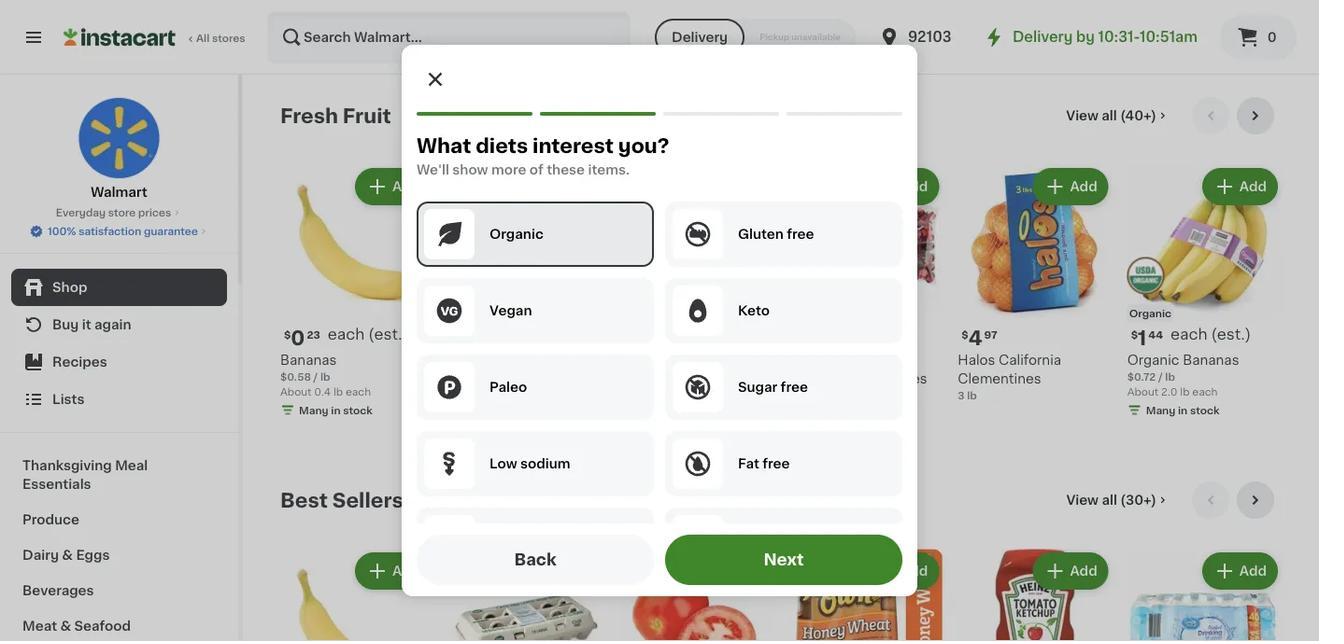 Task type: locate. For each thing, give the bounding box(es) containing it.
$ inside the $ 1 44
[[1131, 330, 1138, 340]]

stock down cranberries
[[851, 426, 881, 437]]

stock for bananas
[[343, 405, 373, 416]]

show
[[453, 164, 488, 177]]

each right 23
[[328, 327, 365, 342]]

about down $0.58
[[280, 387, 312, 397]]

stock for 2
[[851, 426, 881, 437]]

organic up $0.72
[[1127, 354, 1180, 367]]

in down the premium
[[839, 426, 849, 437]]

(est.) up organic bananas $0.72 / lb about 2.0 lb each
[[1212, 327, 1251, 342]]

view left (30+) in the right of the page
[[1067, 494, 1099, 507]]

12
[[646, 330, 657, 340], [789, 408, 800, 418]]

meat
[[22, 620, 57, 634]]

oz
[[633, 372, 645, 382], [802, 408, 814, 418]]

1 horizontal spatial 4
[[969, 329, 983, 348]]

0 button
[[1220, 15, 1297, 60]]

44
[[1149, 330, 1163, 340]]

many for 2
[[807, 426, 837, 437]]

delivery
[[1013, 30, 1073, 44], [672, 31, 728, 44]]

sellers
[[332, 491, 403, 510]]

walmart logo image
[[78, 97, 160, 179]]

1 horizontal spatial fresh
[[877, 354, 913, 367]]

1 vertical spatial all
[[1102, 494, 1117, 507]]

1 inside hass large avocado 1 ct
[[450, 372, 454, 382]]

bananas down $1.44 each (estimated) element
[[1183, 354, 1239, 367]]

0 vertical spatial 1
[[1138, 329, 1147, 348]]

12 inside 4 12
[[646, 330, 657, 340]]

many in stock
[[468, 390, 542, 401], [299, 405, 373, 416], [1146, 405, 1220, 416], [807, 426, 881, 437]]

in for organic
[[1178, 405, 1188, 416]]

lb up the 2.0
[[1165, 372, 1175, 382]]

fresh
[[280, 106, 338, 126], [877, 354, 913, 367]]

many in stock down 0.4
[[299, 405, 373, 416]]

2 vertical spatial organic
[[1127, 354, 1180, 367]]

delivery button
[[655, 19, 745, 56]]

many down container
[[638, 390, 667, 401]]

hass
[[450, 354, 483, 367]]

many down 0.4
[[299, 405, 329, 416]]

2
[[799, 329, 812, 348]]

halos
[[958, 354, 996, 367]]

product group
[[280, 164, 435, 422], [450, 164, 604, 407], [619, 164, 774, 407], [789, 164, 943, 460], [958, 164, 1113, 403], [1127, 164, 1282, 422], [280, 549, 435, 642], [450, 549, 604, 642], [619, 549, 774, 642], [789, 549, 943, 642], [958, 549, 1113, 642], [1127, 549, 1282, 642]]

organic inside "add your shopping preferences" element
[[490, 228, 544, 241]]

organic bananas $0.72 / lb about 2.0 lb each
[[1127, 354, 1239, 397]]

4
[[630, 329, 644, 348], [969, 329, 983, 348]]

0.4
[[314, 387, 331, 397]]

free right 'fat' at the right of the page
[[763, 458, 790, 471]]

spray
[[836, 354, 874, 367]]

4 left 97
[[969, 329, 983, 348]]

stock
[[513, 390, 542, 401], [682, 390, 712, 401], [343, 405, 373, 416], [1190, 405, 1220, 416], [851, 426, 881, 437]]

/ up 0.4
[[314, 372, 318, 382]]

dairy & eggs link
[[11, 538, 227, 574]]

free for sugar free
[[781, 381, 808, 394]]

service type group
[[655, 19, 856, 56]]

produce
[[22, 514, 79, 527]]

2 each (est.) from the left
[[1171, 327, 1251, 342]]

next
[[764, 553, 804, 569]]

★★★★★
[[789, 390, 854, 403], [789, 390, 854, 403]]

0 horizontal spatial oz
[[633, 372, 645, 382]]

in inside strawberries 16 oz container many in stock
[[670, 390, 680, 401]]

all stores link
[[64, 11, 247, 64]]

2 vertical spatial free
[[763, 458, 790, 471]]

in down organic bananas $0.72 / lb about 2.0 lb each
[[1178, 405, 1188, 416]]

all left (30+) in the right of the page
[[1102, 494, 1117, 507]]

in down hass large avocado 1 ct
[[501, 390, 510, 401]]

4 up "strawberries"
[[630, 329, 644, 348]]

all stores
[[196, 33, 245, 43]]

4 $ from the left
[[1131, 330, 1138, 340]]

fresh up cranberries
[[877, 354, 913, 367]]

many down hass
[[468, 390, 498, 401]]

(est.) inside the $0.23 each (estimated) element
[[368, 327, 408, 342]]

each (est.)
[[328, 327, 408, 342], [1171, 327, 1251, 342]]

2 all from the top
[[1102, 494, 1117, 507]]

bananas inside organic bananas $0.72 / lb about 2.0 lb each
[[1183, 354, 1239, 367]]

0 horizontal spatial delivery
[[672, 31, 728, 44]]

0 vertical spatial free
[[787, 228, 814, 241]]

about
[[280, 387, 312, 397], [1127, 387, 1159, 397]]

next button
[[665, 535, 903, 586]]

2 view from the top
[[1067, 494, 1099, 507]]

0 vertical spatial all
[[1102, 109, 1117, 122]]

free up 12 oz on the right of the page
[[781, 381, 808, 394]]

stock down bananas $0.58 / lb about 0.4 lb each
[[343, 405, 373, 416]]

ocean
[[789, 354, 832, 367]]

each (est.) inside the $0.23 each (estimated) element
[[328, 327, 408, 342]]

each (est.) right 23
[[328, 327, 408, 342]]

2 about from the left
[[1127, 387, 1159, 397]]

0 horizontal spatial bananas
[[280, 354, 337, 367]]

lists
[[52, 393, 85, 406]]

None search field
[[267, 11, 631, 64]]

each right 0.4
[[346, 387, 371, 397]]

fresh left fruit
[[280, 106, 338, 126]]

each (est.) inside $1.44 each (estimated) element
[[1171, 327, 1251, 342]]

lists link
[[11, 381, 227, 419]]

item carousel region
[[280, 97, 1282, 467], [280, 482, 1282, 642]]

1 horizontal spatial /
[[1159, 372, 1163, 382]]

97
[[984, 330, 998, 340]]

more
[[491, 164, 526, 177]]

12 up "strawberries"
[[646, 330, 657, 340]]

meal
[[115, 460, 148, 473]]

buy it again link
[[11, 306, 227, 344]]

$ inside $ 4 97
[[962, 330, 969, 340]]

everyday store prices link
[[56, 206, 182, 221]]

2 item carousel region from the top
[[280, 482, 1282, 642]]

1 bananas from the left
[[280, 354, 337, 367]]

oz down the premium
[[802, 408, 814, 418]]

lb
[[320, 372, 330, 382], [1165, 372, 1175, 382], [334, 387, 343, 397], [1180, 387, 1190, 397], [967, 390, 977, 401]]

stock down container
[[682, 390, 712, 401]]

2 (est.) from the left
[[1212, 327, 1251, 342]]

0 horizontal spatial 0
[[291, 329, 305, 348]]

4 12
[[630, 329, 657, 348]]

1 (est.) from the left
[[368, 327, 408, 342]]

&
[[62, 549, 73, 563], [60, 620, 71, 634]]

12 down sugar free
[[789, 408, 800, 418]]

2 bananas from the left
[[1183, 354, 1239, 367]]

(est.) inside $1.44 each (estimated) element
[[1212, 327, 1251, 342]]

all for best sellers
[[1102, 494, 1117, 507]]

2 / from the left
[[1159, 372, 1163, 382]]

we'll
[[417, 164, 449, 177]]

0 vertical spatial view
[[1066, 109, 1099, 122]]

1 horizontal spatial oz
[[802, 408, 814, 418]]

/ inside bananas $0.58 / lb about 0.4 lb each
[[314, 372, 318, 382]]

/
[[314, 372, 318, 382], [1159, 372, 1163, 382]]

produce link
[[11, 503, 227, 538]]

& left eggs
[[62, 549, 73, 563]]

0 vertical spatial fresh
[[280, 106, 338, 126]]

1 each (est.) from the left
[[328, 327, 408, 342]]

dairy
[[22, 549, 59, 563]]

0 horizontal spatial 4
[[630, 329, 644, 348]]

lb right 3
[[967, 390, 977, 401]]

1 / from the left
[[314, 372, 318, 382]]

prices
[[138, 208, 171, 218]]

clementines
[[958, 372, 1041, 385]]

1 vertical spatial &
[[60, 620, 71, 634]]

0 vertical spatial organic
[[490, 228, 544, 241]]

free right gluten
[[787, 228, 814, 241]]

0 horizontal spatial (est.)
[[368, 327, 408, 342]]

free for gluten free
[[787, 228, 814, 241]]

$ inside $ 0 74
[[453, 330, 460, 340]]

$
[[284, 330, 291, 340], [453, 330, 460, 340], [962, 330, 969, 340], [1131, 330, 1138, 340]]

each (est.) up organic bananas $0.72 / lb about 2.0 lb each
[[1171, 327, 1251, 342]]

1 vertical spatial 1
[[450, 372, 454, 382]]

by
[[1076, 30, 1095, 44]]

0 horizontal spatial each (est.)
[[328, 327, 408, 342]]

$ left 97
[[962, 330, 969, 340]]

stock down organic bananas $0.72 / lb about 2.0 lb each
[[1190, 405, 1220, 416]]

organic up 44
[[1129, 308, 1172, 318]]

$ left 23
[[284, 330, 291, 340]]

23
[[307, 330, 320, 340]]

oz right the 16
[[633, 372, 645, 382]]

stock down hass large avocado 1 ct
[[513, 390, 542, 401]]

1 item carousel region from the top
[[280, 97, 1282, 467]]

0 horizontal spatial fresh
[[280, 106, 338, 126]]

0 horizontal spatial 1
[[450, 372, 454, 382]]

each (est.) for 1
[[1171, 327, 1251, 342]]

1 vertical spatial item carousel region
[[280, 482, 1282, 642]]

0 vertical spatial 12
[[646, 330, 657, 340]]

0 horizontal spatial /
[[314, 372, 318, 382]]

strawberries 16 oz container many in stock
[[619, 354, 712, 401]]

$ left 44
[[1131, 330, 1138, 340]]

1 vertical spatial free
[[781, 381, 808, 394]]

1 vertical spatial oz
[[802, 408, 814, 418]]

many down the 2.0
[[1146, 405, 1176, 416]]

halos california clementines 3 lb
[[958, 354, 1062, 401]]

view left (40+)
[[1066, 109, 1099, 122]]

all for fresh fruit
[[1102, 109, 1117, 122]]

1 horizontal spatial 12
[[789, 408, 800, 418]]

3 $ from the left
[[962, 330, 969, 340]]

1 horizontal spatial 0
[[460, 329, 474, 348]]

of
[[530, 164, 544, 177]]

0 vertical spatial &
[[62, 549, 73, 563]]

100%
[[48, 227, 76, 237]]

1 $ from the left
[[284, 330, 291, 340]]

& right meat
[[60, 620, 71, 634]]

$0.23 each (estimated) element
[[280, 326, 435, 351]]

1 vertical spatial 12
[[789, 408, 800, 418]]

$ for $ 0 74
[[453, 330, 460, 340]]

100% satisfaction guarantee
[[48, 227, 198, 237]]

product group containing 1
[[1127, 164, 1282, 422]]

in down container
[[670, 390, 680, 401]]

organic down more
[[490, 228, 544, 241]]

many in stock down the 2.0
[[1146, 405, 1220, 416]]

delivery by 10:31-10:51am link
[[983, 26, 1198, 49]]

beverages link
[[11, 574, 227, 609]]

1 horizontal spatial (est.)
[[1212, 327, 1251, 342]]

$ left 74
[[453, 330, 460, 340]]

each (est.) for 0
[[328, 327, 408, 342]]

all
[[1102, 109, 1117, 122], [1102, 494, 1117, 507]]

0
[[1268, 31, 1277, 44], [291, 329, 305, 348], [460, 329, 474, 348]]

10:51am
[[1140, 30, 1198, 44]]

1 vertical spatial view
[[1067, 494, 1099, 507]]

bananas up $0.58
[[280, 354, 337, 367]]

sugar free
[[738, 381, 808, 394]]

add button
[[357, 170, 429, 204], [526, 170, 599, 204], [865, 170, 938, 204], [1035, 170, 1107, 204], [1204, 170, 1276, 204], [357, 555, 429, 589], [526, 555, 599, 589], [865, 555, 938, 589], [1035, 555, 1107, 589], [1204, 555, 1276, 589]]

in down bananas $0.58 / lb about 0.4 lb each
[[331, 405, 341, 416]]

in for bananas
[[331, 405, 341, 416]]

fat free
[[738, 458, 790, 471]]

1 about from the left
[[280, 387, 312, 397]]

ct
[[457, 372, 468, 382]]

instacart logo image
[[64, 26, 176, 49]]

fresh inside the 2 ocean spray fresh premium cranberries
[[877, 354, 913, 367]]

1 left 44
[[1138, 329, 1147, 348]]

guarantee
[[144, 227, 198, 237]]

1 horizontal spatial each (est.)
[[1171, 327, 1251, 342]]

delivery for delivery
[[672, 31, 728, 44]]

1 view from the top
[[1066, 109, 1099, 122]]

$ 1 44
[[1131, 329, 1163, 348]]

0 for $ 0 74
[[460, 329, 474, 348]]

1 left 'ct' on the bottom of the page
[[450, 372, 454, 382]]

0 horizontal spatial 12
[[646, 330, 657, 340]]

interest
[[533, 136, 614, 156]]

0 vertical spatial item carousel region
[[280, 97, 1282, 467]]

1 horizontal spatial about
[[1127, 387, 1159, 397]]

many in stock down 12 oz on the right of the page
[[807, 426, 881, 437]]

0 horizontal spatial about
[[280, 387, 312, 397]]

1 horizontal spatial 1
[[1138, 329, 1147, 348]]

1 horizontal spatial bananas
[[1183, 354, 1239, 367]]

in
[[501, 390, 510, 401], [670, 390, 680, 401], [331, 405, 341, 416], [1178, 405, 1188, 416], [839, 426, 849, 437]]

each right the 2.0
[[1193, 387, 1218, 397]]

view
[[1066, 109, 1099, 122], [1067, 494, 1099, 507]]

delivery inside button
[[672, 31, 728, 44]]

$ inside $ 0 23
[[284, 330, 291, 340]]

(est.) up bananas $0.58 / lb about 0.4 lb each
[[368, 327, 408, 342]]

1 all from the top
[[1102, 109, 1117, 122]]

$1.44 each (estimated) element
[[1127, 326, 1282, 351]]

fat
[[738, 458, 760, 471]]

view all (30+) button
[[1059, 482, 1177, 519]]

all left (40+)
[[1102, 109, 1117, 122]]

0 vertical spatial oz
[[633, 372, 645, 382]]

about down $0.72
[[1127, 387, 1159, 397]]

many down 12 oz on the right of the page
[[807, 426, 837, 437]]

1 vertical spatial fresh
[[877, 354, 913, 367]]

2 $ from the left
[[453, 330, 460, 340]]

1 horizontal spatial delivery
[[1013, 30, 1073, 44]]

/ up the 2.0
[[1159, 372, 1163, 382]]

delivery by 10:31-10:51am
[[1013, 30, 1198, 44]]

stock for organic
[[1190, 405, 1220, 416]]

2 horizontal spatial 0
[[1268, 31, 1277, 44]]

many
[[468, 390, 498, 401], [638, 390, 667, 401], [299, 405, 329, 416], [1146, 405, 1176, 416], [807, 426, 837, 437]]



Task type: vqa. For each thing, say whether or not it's contained in the screenshot.
Organic's Many
yes



Task type: describe. For each thing, give the bounding box(es) containing it.
walmart link
[[78, 97, 160, 202]]

many for bananas
[[299, 405, 329, 416]]

$ for $ 1 44
[[1131, 330, 1138, 340]]

california
[[999, 354, 1062, 367]]

walmart
[[91, 186, 147, 199]]

0 for $ 0 23
[[291, 329, 305, 348]]

each inside organic bananas $0.72 / lb about 2.0 lb each
[[1193, 387, 1218, 397]]

item carousel region containing fresh fruit
[[280, 97, 1282, 467]]

view for best sellers
[[1067, 494, 1099, 507]]

meat & seafood link
[[11, 609, 227, 642]]

bananas inside bananas $0.58 / lb about 0.4 lb each
[[280, 354, 337, 367]]

buy it again
[[52, 319, 131, 332]]

bananas $0.58 / lb about 0.4 lb each
[[280, 354, 371, 397]]

(30+)
[[1121, 494, 1157, 507]]

about inside organic bananas $0.72 / lb about 2.0 lb each
[[1127, 387, 1159, 397]]

seafood
[[74, 620, 131, 634]]

hass large avocado 1 ct
[[450, 354, 584, 382]]

what diets interest you? we'll show more of these items.
[[417, 136, 669, 177]]

back
[[514, 553, 557, 569]]

& for dairy
[[62, 549, 73, 563]]

lb up 0.4
[[320, 372, 330, 382]]

lb right 0.4
[[334, 387, 343, 397]]

item carousel region containing best sellers
[[280, 482, 1282, 642]]

many in stock for bananas
[[299, 405, 373, 416]]

$ 0 23
[[284, 329, 320, 348]]

diets
[[476, 136, 528, 156]]

view all (30+)
[[1067, 494, 1157, 507]]

again
[[94, 319, 131, 332]]

about inside bananas $0.58 / lb about 0.4 lb each
[[280, 387, 312, 397]]

large
[[486, 354, 523, 367]]

each right 44
[[1171, 327, 1208, 342]]

items.
[[588, 164, 630, 177]]

view all (40+)
[[1066, 109, 1157, 122]]

sodium
[[520, 458, 570, 471]]

eggs
[[76, 549, 110, 563]]

paleo
[[490, 381, 527, 394]]

1 inside $1.44 each (estimated) element
[[1138, 329, 1147, 348]]

strawberries
[[619, 354, 702, 367]]

thanksgiving
[[22, 460, 112, 473]]

many inside strawberries 16 oz container many in stock
[[638, 390, 667, 401]]

shop link
[[11, 269, 227, 306]]

2 ocean spray fresh premium cranberries
[[789, 329, 927, 385]]

many for organic
[[1146, 405, 1176, 416]]

many in stock down hass large avocado 1 ct
[[468, 390, 542, 401]]

oz inside strawberries 16 oz container many in stock
[[633, 372, 645, 382]]

$0.58
[[280, 372, 311, 382]]

3
[[958, 390, 965, 401]]

10:31-
[[1098, 30, 1140, 44]]

1 vertical spatial organic
[[1129, 308, 1172, 318]]

buy
[[52, 319, 79, 332]]

cranberries
[[851, 372, 927, 385]]

organic inside organic bananas $0.72 / lb about 2.0 lb each
[[1127, 354, 1180, 367]]

(est.) for 1
[[1212, 327, 1251, 342]]

(40+)
[[1120, 109, 1157, 122]]

$ 0 74
[[453, 329, 489, 348]]

$0.72
[[1127, 372, 1156, 382]]

1 4 from the left
[[630, 329, 644, 348]]

lb right the 2.0
[[1180, 387, 1190, 397]]

stores
[[212, 33, 245, 43]]

0 inside 'button'
[[1268, 31, 1277, 44]]

add your shopping preferences element
[[402, 45, 918, 642]]

$ for $ 0 23
[[284, 330, 291, 340]]

vegan
[[490, 305, 532, 318]]

delivery for delivery by 10:31-10:51am
[[1013, 30, 1073, 44]]

everyday
[[56, 208, 106, 218]]

thanksgiving meal essentials
[[22, 460, 148, 491]]

$ 4 97
[[962, 329, 998, 348]]

low sodium
[[490, 458, 570, 471]]

meat & seafood
[[22, 620, 131, 634]]

/ inside organic bananas $0.72 / lb about 2.0 lb each
[[1159, 372, 1163, 382]]

it
[[82, 319, 91, 332]]

stock inside strawberries 16 oz container many in stock
[[682, 390, 712, 401]]

(est.) for 0
[[368, 327, 408, 342]]

all
[[196, 33, 210, 43]]

back button
[[417, 535, 654, 586]]

premium
[[789, 372, 847, 385]]

everyday store prices
[[56, 208, 171, 218]]

92103
[[908, 30, 952, 44]]

product group containing 2
[[789, 164, 943, 460]]

2 4 from the left
[[969, 329, 983, 348]]

recipes
[[52, 356, 107, 369]]

each inside bananas $0.58 / lb about 0.4 lb each
[[346, 387, 371, 397]]

dairy & eggs
[[22, 549, 110, 563]]

92103 button
[[878, 11, 990, 64]]

best sellers
[[280, 491, 403, 510]]

16
[[619, 372, 631, 382]]

beverages
[[22, 585, 94, 598]]

store
[[108, 208, 136, 218]]

keto
[[738, 305, 770, 318]]

container
[[648, 372, 701, 382]]

avocado
[[527, 354, 584, 367]]

74
[[476, 330, 489, 340]]

& for meat
[[60, 620, 71, 634]]

view for fresh fruit
[[1066, 109, 1099, 122]]

shop
[[52, 281, 87, 294]]

free for fat free
[[763, 458, 790, 471]]

lb inside halos california clementines 3 lb
[[967, 390, 977, 401]]

many in stock for organic
[[1146, 405, 1220, 416]]

many in stock for 2
[[807, 426, 881, 437]]

sugar
[[738, 381, 778, 394]]

low
[[490, 458, 517, 471]]

fruit
[[343, 106, 391, 126]]

these
[[547, 164, 585, 177]]

in for 2
[[839, 426, 849, 437]]

12 inside product group
[[789, 408, 800, 418]]

$ for $ 4 97
[[962, 330, 969, 340]]

12 oz
[[789, 408, 814, 418]]

what
[[417, 136, 471, 156]]

essentials
[[22, 478, 91, 491]]

2.0
[[1161, 387, 1178, 397]]



